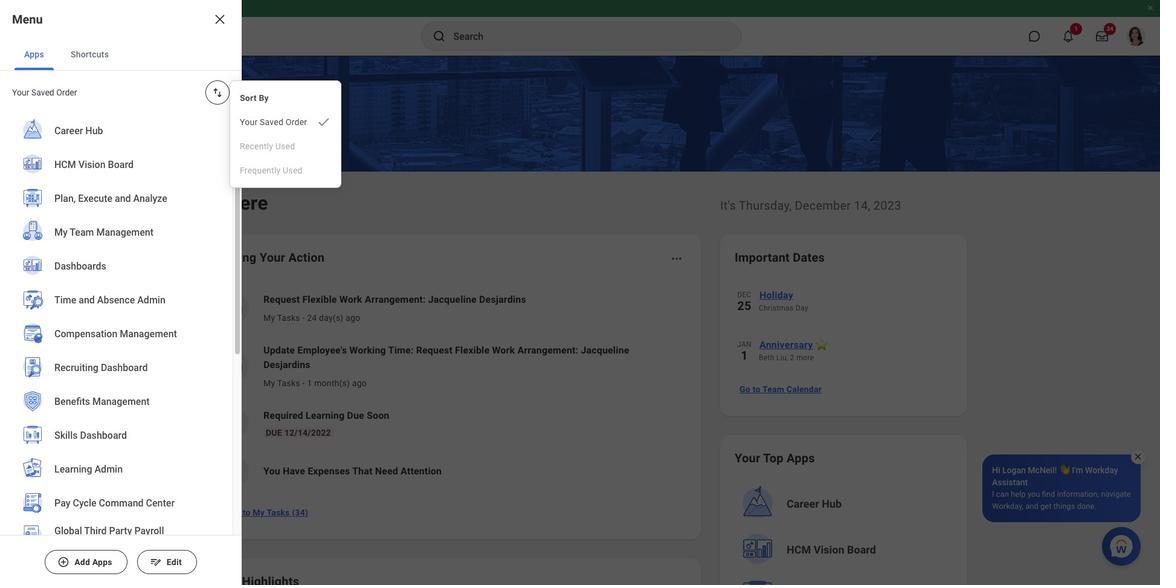 Task type: vqa. For each thing, say whether or not it's contained in the screenshot.
the rightmost The Due
yes



Task type: describe. For each thing, give the bounding box(es) containing it.
(34)
[[292, 508, 308, 517]]

inbox image for my tasks - 24 day(s) ago
[[225, 299, 244, 317]]

get
[[1041, 502, 1052, 511]]

go to my tasks (34) button
[[208, 500, 316, 525]]

execute
[[78, 193, 112, 204]]

order inside global navigation dialog
[[56, 88, 77, 97]]

working
[[349, 344, 386, 356]]

hcm vision board link
[[15, 148, 218, 183]]

management for compensation management
[[120, 328, 177, 340]]

have
[[283, 465, 305, 477]]

my for my tasks - 1 month(s) ago
[[263, 378, 275, 388]]

you have expenses that need attention button
[[208, 447, 687, 496]]

hcm vision board button
[[736, 528, 954, 572]]

my tasks - 1 month(s) ago
[[263, 378, 367, 388]]

that
[[352, 465, 373, 477]]

anniversary
[[760, 339, 813, 351]]

to for team
[[753, 384, 761, 394]]

hi logan mcneil! 👋 i'm workday assistant i can help you find information, navigate workday, and get things done.
[[992, 465, 1131, 511]]

dashboards
[[54, 261, 106, 272]]

go for go to team calendar
[[740, 384, 751, 394]]

benefits
[[54, 396, 90, 407]]

check image
[[317, 115, 331, 129]]

apps button
[[15, 39, 54, 70]]

workday,
[[992, 502, 1024, 511]]

time:
[[388, 344, 414, 356]]

1 inside the awaiting your action list
[[307, 378, 312, 388]]

jan 1
[[737, 340, 752, 363]]

you
[[263, 465, 280, 477]]

hi there
[[193, 192, 268, 215]]

recently
[[240, 141, 273, 151]]

25
[[737, 299, 752, 313]]

skills
[[54, 430, 78, 441]]

update
[[263, 344, 295, 356]]

team inside "my team management" link
[[70, 227, 94, 238]]

0 vertical spatial admin
[[137, 294, 165, 306]]

hcm inside "button"
[[787, 543, 811, 556]]

learning inside 'learning admin' link
[[54, 464, 92, 475]]

thursday,
[[739, 198, 792, 213]]

my for my tasks - 24 day(s) ago
[[263, 313, 275, 323]]

1 vertical spatial admin
[[95, 464, 123, 475]]

1 vertical spatial due
[[266, 428, 282, 438]]

hi there main content
[[0, 56, 1160, 585]]

dashboard expenses image
[[225, 462, 244, 480]]

more
[[797, 354, 814, 362]]

management for benefits management
[[92, 396, 150, 407]]

it's thursday, december 14, 2023
[[720, 198, 901, 213]]

action
[[288, 250, 325, 265]]

can
[[996, 490, 1009, 499]]

jan
[[737, 340, 752, 349]]

1 vertical spatial x image
[[1134, 452, 1143, 461]]

⭐
[[816, 339, 828, 351]]

list inside global navigation dialog
[[0, 114, 233, 585]]

sort image
[[212, 86, 224, 99]]

assistant
[[992, 477, 1028, 487]]

it's
[[720, 198, 736, 213]]

workday
[[1085, 465, 1118, 475]]

frequently
[[240, 166, 281, 175]]

jacqueline inside update employee's working time: request flexible work arrangement: jacqueline desjardins
[[581, 344, 629, 356]]

pay cycle command center link
[[15, 486, 218, 522]]

time and absence admin link
[[15, 283, 218, 318]]

holiday
[[760, 289, 794, 301]]

global
[[54, 525, 82, 536]]

hcm vision board inside "hcm vision board" link
[[54, 159, 134, 171]]

logan
[[1003, 465, 1026, 475]]

analyze
[[133, 193, 167, 204]]

i
[[992, 490, 994, 499]]

your inside your saved order menu item
[[240, 117, 258, 127]]

dashboards link
[[15, 250, 218, 285]]

1 horizontal spatial desjardins
[[479, 294, 526, 305]]

add apps
[[74, 557, 112, 567]]

request inside update employee's working time: request flexible work arrangement: jacqueline desjardins
[[416, 344, 453, 356]]

done.
[[1077, 502, 1097, 511]]

0 vertical spatial request
[[263, 294, 300, 305]]

plus circle image
[[57, 556, 70, 568]]

frequently used
[[240, 166, 303, 175]]

pay cycle command center
[[54, 498, 175, 509]]

0 vertical spatial x image
[[213, 12, 227, 27]]

december
[[795, 198, 851, 213]]

learning admin
[[54, 464, 123, 475]]

command
[[99, 498, 144, 509]]

recruiting dashboard
[[54, 362, 148, 374]]

tasks for 1
[[277, 378, 300, 388]]

plan, execute and analyze link
[[15, 182, 218, 217]]

saved inside global navigation dialog
[[31, 88, 54, 97]]

go to team calendar
[[740, 384, 822, 394]]

ago for my tasks - 24 day(s) ago
[[346, 313, 360, 323]]

your saved order menu item
[[230, 110, 341, 134]]

global third party payroll link
[[15, 520, 218, 555]]

your saved order inside your saved order menu item
[[240, 117, 307, 127]]

book open image
[[225, 414, 244, 432]]

frequently used menu item
[[230, 158, 341, 183]]

cycle
[[73, 498, 96, 509]]

2023
[[874, 198, 901, 213]]

used for recently used
[[275, 141, 295, 151]]

dec 25
[[737, 291, 752, 313]]

important dates element
[[735, 280, 952, 375]]

hcm inside global navigation dialog
[[54, 159, 76, 171]]

24
[[307, 313, 317, 323]]

add
[[74, 557, 90, 567]]

plan,
[[54, 193, 76, 204]]

request flexible work arrangement: jacqueline desjardins
[[263, 294, 526, 305]]

vision inside "button"
[[814, 543, 845, 556]]

anniversary ⭐ beth liu, 2 more
[[759, 339, 828, 362]]

your left action
[[260, 250, 285, 265]]

day
[[796, 304, 809, 312]]

compensation management
[[54, 328, 177, 340]]

and inside hi logan mcneil! 👋 i'm workday assistant i can help you find information, navigate workday, and get things done.
[[1026, 502, 1039, 511]]

board inside list
[[108, 159, 134, 171]]

skills dashboard
[[54, 430, 127, 441]]

order inside menu item
[[286, 117, 307, 127]]

day(s)
[[319, 313, 344, 323]]

my for my team management
[[54, 227, 68, 238]]

career hub inside "button"
[[787, 497, 842, 510]]

mcneil!
[[1028, 465, 1057, 475]]

party
[[109, 525, 132, 536]]

12/14/2022
[[284, 428, 331, 438]]

go to my tasks (34)
[[230, 508, 308, 517]]

career hub link
[[15, 114, 218, 149]]

awaiting your action
[[208, 250, 325, 265]]

third
[[84, 525, 107, 536]]

hub inside "button"
[[822, 497, 842, 510]]



Task type: locate. For each thing, give the bounding box(es) containing it.
inbox large image
[[1096, 30, 1108, 42]]

order
[[56, 88, 77, 97], [286, 117, 307, 127]]

1 vertical spatial career hub
[[787, 497, 842, 510]]

tasks left (34)
[[267, 508, 290, 517]]

career hub up hcm vision board "button"
[[787, 497, 842, 510]]

my team management
[[54, 227, 154, 238]]

inbox image down awaiting
[[225, 299, 244, 317]]

your saved order down apps button in the top of the page
[[12, 88, 77, 97]]

1 vertical spatial hcm
[[787, 543, 811, 556]]

benefits management link
[[15, 385, 218, 420]]

dashboard for recruiting dashboard
[[101, 362, 148, 374]]

important
[[735, 250, 790, 265]]

1 vertical spatial career
[[787, 497, 819, 510]]

benefits management
[[54, 396, 150, 407]]

my
[[54, 227, 68, 238], [263, 313, 275, 323], [263, 378, 275, 388], [253, 508, 265, 517]]

1 inbox image from the top
[[225, 299, 244, 317]]

hi for hi there
[[193, 192, 212, 215]]

recently used menu item
[[230, 134, 341, 158]]

flexible inside update employee's working time: request flexible work arrangement: jacqueline desjardins
[[455, 344, 490, 356]]

0 vertical spatial career
[[54, 125, 83, 137]]

- for 24
[[302, 313, 305, 323]]

you have expenses that need attention
[[263, 465, 442, 477]]

1 vertical spatial ago
[[352, 378, 367, 388]]

hi
[[193, 192, 212, 215], [992, 465, 1001, 475]]

christmas
[[759, 304, 794, 312]]

career hub
[[54, 125, 103, 137], [787, 497, 842, 510]]

desjardins inside update employee's working time: request flexible work arrangement: jacqueline desjardins
[[263, 359, 310, 370]]

hi for hi logan mcneil! 👋 i'm workday assistant i can help you find information, navigate workday, and get things done.
[[992, 465, 1001, 475]]

1 vertical spatial saved
[[260, 117, 283, 127]]

shortcuts
[[71, 50, 109, 59]]

0 vertical spatial go
[[740, 384, 751, 394]]

hcm vision board up execute at the top of the page
[[54, 159, 134, 171]]

2 vertical spatial apps
[[92, 557, 112, 567]]

close environment banner image
[[1147, 4, 1154, 11]]

0 vertical spatial inbox image
[[225, 299, 244, 317]]

vision inside global navigation dialog
[[78, 159, 106, 171]]

career hub up "hcm vision board" link
[[54, 125, 103, 137]]

team up dashboards
[[70, 227, 94, 238]]

0 vertical spatial hub
[[85, 125, 103, 137]]

order down shortcuts 'button'
[[56, 88, 77, 97]]

1 - from the top
[[302, 313, 305, 323]]

recently used
[[240, 141, 295, 151]]

- for 1
[[302, 378, 305, 388]]

attention
[[401, 465, 442, 477]]

shortcuts button
[[61, 39, 119, 70]]

your saved order inside global navigation dialog
[[12, 88, 77, 97]]

work
[[339, 294, 362, 305], [492, 344, 515, 356]]

admin right absence
[[137, 294, 165, 306]]

used for frequently used
[[283, 166, 303, 175]]

1 left 'beth'
[[741, 348, 748, 363]]

1 horizontal spatial work
[[492, 344, 515, 356]]

help
[[1011, 490, 1026, 499]]

0 vertical spatial to
[[753, 384, 761, 394]]

liu,
[[777, 354, 788, 362]]

my inside button
[[253, 508, 265, 517]]

1 horizontal spatial flexible
[[455, 344, 490, 356]]

your down apps button in the top of the page
[[12, 88, 29, 97]]

hcm vision board inside hcm vision board "button"
[[787, 543, 876, 556]]

center
[[146, 498, 175, 509]]

1 horizontal spatial hub
[[822, 497, 842, 510]]

request
[[263, 294, 300, 305], [416, 344, 453, 356]]

0 horizontal spatial x image
[[213, 12, 227, 27]]

soon
[[367, 410, 389, 421]]

learning inside the awaiting your action list
[[306, 410, 345, 421]]

0 horizontal spatial jacqueline
[[428, 294, 477, 305]]

tasks left 24
[[277, 313, 300, 323]]

your top apps
[[735, 451, 815, 465]]

0 vertical spatial management
[[96, 227, 154, 238]]

0 horizontal spatial hi
[[193, 192, 212, 215]]

0 vertical spatial due
[[347, 410, 364, 421]]

saved up recently used
[[260, 117, 283, 127]]

and right time
[[79, 294, 95, 306]]

0 vertical spatial desjardins
[[479, 294, 526, 305]]

0 horizontal spatial desjardins
[[263, 359, 310, 370]]

your inside global navigation dialog
[[12, 88, 29, 97]]

ago right 'month(s)'
[[352, 378, 367, 388]]

management down plan, execute and analyze link
[[96, 227, 154, 238]]

1 vertical spatial hi
[[992, 465, 1001, 475]]

1 horizontal spatial board
[[847, 543, 876, 556]]

0 vertical spatial jacqueline
[[428, 294, 477, 305]]

recruiting dashboard link
[[15, 351, 218, 386]]

management down time and absence admin link
[[120, 328, 177, 340]]

board down 'career hub' link
[[108, 159, 134, 171]]

1 vertical spatial tasks
[[277, 378, 300, 388]]

1 vertical spatial used
[[283, 166, 303, 175]]

0 vertical spatial hcm vision board
[[54, 159, 134, 171]]

0 horizontal spatial your saved order
[[12, 88, 77, 97]]

your left top in the right of the page
[[735, 451, 761, 465]]

1 horizontal spatial and
[[115, 193, 131, 204]]

calendar
[[787, 384, 822, 394]]

to for my
[[243, 508, 251, 517]]

global navigation dialog
[[0, 0, 242, 585]]

0 horizontal spatial order
[[56, 88, 77, 97]]

2 vertical spatial and
[[1026, 502, 1039, 511]]

order up recently used menu item
[[286, 117, 307, 127]]

required learning due soon
[[263, 410, 389, 421]]

career hub button
[[736, 482, 954, 526]]

1 vertical spatial go
[[230, 508, 240, 517]]

employee's
[[298, 344, 347, 356]]

1 horizontal spatial due
[[347, 410, 364, 421]]

there
[[217, 192, 268, 215]]

go down jan 1 in the right bottom of the page
[[740, 384, 751, 394]]

holiday button
[[759, 288, 952, 303]]

your saved order
[[12, 88, 77, 97], [240, 117, 307, 127]]

vision up execute at the top of the page
[[78, 159, 106, 171]]

1 horizontal spatial vision
[[814, 543, 845, 556]]

0 vertical spatial and
[[115, 193, 131, 204]]

flexible
[[302, 294, 337, 305], [455, 344, 490, 356]]

i'm
[[1072, 465, 1083, 475]]

1 vertical spatial flexible
[[455, 344, 490, 356]]

tasks up required
[[277, 378, 300, 388]]

career
[[54, 125, 83, 137], [787, 497, 819, 510]]

your up recently
[[240, 117, 258, 127]]

learning down skills
[[54, 464, 92, 475]]

1 vertical spatial jacqueline
[[581, 344, 629, 356]]

and left analyze
[[115, 193, 131, 204]]

management
[[96, 227, 154, 238], [120, 328, 177, 340], [92, 396, 150, 407]]

ago
[[346, 313, 360, 323], [352, 378, 367, 388]]

due down required
[[266, 428, 282, 438]]

tab list containing apps
[[0, 39, 242, 71]]

request up my tasks - 24 day(s) ago
[[263, 294, 300, 305]]

0 vertical spatial tasks
[[277, 313, 300, 323]]

1 horizontal spatial your saved order
[[240, 117, 307, 127]]

0 vertical spatial used
[[275, 141, 295, 151]]

compensation management link
[[15, 317, 218, 352]]

0 horizontal spatial board
[[108, 159, 134, 171]]

1 vertical spatial hub
[[822, 497, 842, 510]]

management down recruiting dashboard link at left
[[92, 396, 150, 407]]

1
[[741, 348, 748, 363], [307, 378, 312, 388]]

1 vertical spatial and
[[79, 294, 95, 306]]

team inside go to team calendar button
[[763, 384, 784, 394]]

you
[[1028, 490, 1040, 499]]

1 horizontal spatial saved
[[260, 117, 283, 127]]

1 horizontal spatial order
[[286, 117, 307, 127]]

banner
[[0, 0, 1160, 56]]

awaiting your action list
[[208, 283, 687, 496]]

edit button
[[137, 550, 197, 574]]

hub up hcm vision board "button"
[[822, 497, 842, 510]]

recruiting
[[54, 362, 98, 374]]

1 horizontal spatial arrangement:
[[518, 344, 579, 356]]

go for go to my tasks (34)
[[230, 508, 240, 517]]

board inside "button"
[[847, 543, 876, 556]]

1 horizontal spatial hcm vision board
[[787, 543, 876, 556]]

my left (34)
[[253, 508, 265, 517]]

profile logan mcneil element
[[1119, 23, 1153, 50]]

inbox image for my tasks - 1 month(s) ago
[[225, 357, 244, 375]]

and down you
[[1026, 502, 1039, 511]]

0 horizontal spatial learning
[[54, 464, 92, 475]]

tasks for 24
[[277, 313, 300, 323]]

your
[[12, 88, 29, 97], [240, 117, 258, 127], [260, 250, 285, 265], [735, 451, 761, 465]]

tasks inside button
[[267, 508, 290, 517]]

1 vertical spatial management
[[120, 328, 177, 340]]

menu
[[12, 12, 43, 27]]

beth
[[759, 354, 775, 362]]

saved inside menu item
[[260, 117, 283, 127]]

request right "time:"
[[416, 344, 453, 356]]

0 horizontal spatial vision
[[78, 159, 106, 171]]

time
[[54, 294, 76, 306]]

1 horizontal spatial hi
[[992, 465, 1001, 475]]

career down your top apps
[[787, 497, 819, 510]]

ago right day(s)
[[346, 313, 360, 323]]

time and absence admin
[[54, 294, 165, 306]]

1 horizontal spatial hcm
[[787, 543, 811, 556]]

1 vertical spatial inbox image
[[225, 357, 244, 375]]

x image
[[213, 12, 227, 27], [1134, 452, 1143, 461]]

0 horizontal spatial arrangement:
[[365, 294, 426, 305]]

my up update
[[263, 313, 275, 323]]

apps down menu
[[24, 50, 44, 59]]

0 vertical spatial -
[[302, 313, 305, 323]]

dates
[[793, 250, 825, 265]]

list
[[0, 114, 233, 585]]

0 vertical spatial 1
[[741, 348, 748, 363]]

1 left 'month(s)'
[[307, 378, 312, 388]]

apps inside hi there main content
[[787, 451, 815, 465]]

1 vertical spatial desjardins
[[263, 359, 310, 370]]

0 horizontal spatial hcm vision board
[[54, 159, 134, 171]]

notifications large image
[[1062, 30, 1075, 42]]

search image
[[432, 29, 446, 44]]

hub up "hcm vision board" link
[[85, 125, 103, 137]]

hub inside global navigation dialog
[[85, 125, 103, 137]]

0 vertical spatial hcm
[[54, 159, 76, 171]]

1 vertical spatial vision
[[814, 543, 845, 556]]

go down dashboard expenses image
[[230, 508, 240, 517]]

used down your saved order menu item
[[275, 141, 295, 151]]

hi left "logan"
[[992, 465, 1001, 475]]

admin down skills dashboard link
[[95, 464, 123, 475]]

awaiting
[[208, 250, 257, 265]]

due left soon
[[347, 410, 364, 421]]

learning up 12/14/2022
[[306, 410, 345, 421]]

👋
[[1059, 465, 1070, 475]]

hi inside hi logan mcneil! 👋 i'm workday assistant i can help you find information, navigate workday, and get things done.
[[992, 465, 1001, 475]]

0 horizontal spatial request
[[263, 294, 300, 305]]

1 vertical spatial 1
[[307, 378, 312, 388]]

vision down career hub "button"
[[814, 543, 845, 556]]

0 vertical spatial team
[[70, 227, 94, 238]]

apps
[[24, 50, 44, 59], [787, 451, 815, 465], [92, 557, 112, 567]]

work inside update employee's working time: request flexible work arrangement: jacqueline desjardins
[[492, 344, 515, 356]]

to down 'beth'
[[753, 384, 761, 394]]

saved down apps button in the top of the page
[[31, 88, 54, 97]]

0 vertical spatial ago
[[346, 313, 360, 323]]

apps right "add"
[[92, 557, 112, 567]]

payroll
[[134, 525, 164, 536]]

hi left there
[[193, 192, 212, 215]]

inbox image up book open icon at left bottom
[[225, 357, 244, 375]]

0 vertical spatial arrangement:
[[365, 294, 426, 305]]

career inside 'career hub' link
[[54, 125, 83, 137]]

used
[[275, 141, 295, 151], [283, 166, 303, 175]]

0 horizontal spatial 1
[[307, 378, 312, 388]]

1 horizontal spatial learning
[[306, 410, 345, 421]]

- left 24
[[302, 313, 305, 323]]

0 vertical spatial dashboard
[[101, 362, 148, 374]]

tab list
[[0, 39, 242, 71]]

my tasks - 24 day(s) ago
[[263, 313, 360, 323]]

vision
[[78, 159, 106, 171], [814, 543, 845, 556]]

dashboard down compensation management link
[[101, 362, 148, 374]]

1 vertical spatial order
[[286, 117, 307, 127]]

my down plan,
[[54, 227, 68, 238]]

1 vertical spatial dashboard
[[80, 430, 127, 441]]

used down recently used menu item
[[283, 166, 303, 175]]

1 horizontal spatial to
[[753, 384, 761, 394]]

arrangement: inside update employee's working time: request flexible work arrangement: jacqueline desjardins
[[518, 344, 579, 356]]

1 vertical spatial hcm vision board
[[787, 543, 876, 556]]

my inside global navigation dialog
[[54, 227, 68, 238]]

0 vertical spatial work
[[339, 294, 362, 305]]

1 vertical spatial board
[[847, 543, 876, 556]]

dashboard down benefits management
[[80, 430, 127, 441]]

month(s)
[[314, 378, 350, 388]]

apps right top in the right of the page
[[787, 451, 815, 465]]

2 inbox image from the top
[[225, 357, 244, 375]]

arrangement:
[[365, 294, 426, 305], [518, 344, 579, 356]]

holiday christmas day
[[759, 289, 809, 312]]

1 vertical spatial arrangement:
[[518, 344, 579, 356]]

0 horizontal spatial flexible
[[302, 294, 337, 305]]

saved
[[31, 88, 54, 97], [260, 117, 283, 127]]

board down career hub "button"
[[847, 543, 876, 556]]

career up "hcm vision board" link
[[54, 125, 83, 137]]

ago for my tasks - 1 month(s) ago
[[352, 378, 367, 388]]

1 vertical spatial -
[[302, 378, 305, 388]]

1 horizontal spatial career hub
[[787, 497, 842, 510]]

jacqueline
[[428, 294, 477, 305], [581, 344, 629, 356]]

0 horizontal spatial apps
[[24, 50, 44, 59]]

menu containing your saved order
[[230, 86, 341, 183]]

your saved order up recently used
[[240, 117, 307, 127]]

information,
[[1057, 490, 1099, 499]]

14,
[[854, 198, 871, 213]]

top
[[763, 451, 784, 465]]

text edit image
[[150, 556, 162, 568]]

0 vertical spatial career hub
[[54, 125, 103, 137]]

2 - from the top
[[302, 378, 305, 388]]

hub
[[85, 125, 103, 137], [822, 497, 842, 510]]

hi inside main content
[[193, 192, 212, 215]]

career inside career hub "button"
[[787, 497, 819, 510]]

my down update
[[263, 378, 275, 388]]

0 horizontal spatial career
[[54, 125, 83, 137]]

menu
[[230, 86, 341, 183]]

navigate
[[1101, 490, 1131, 499]]

2
[[790, 354, 795, 362]]

- left 'month(s)'
[[302, 378, 305, 388]]

1 horizontal spatial career
[[787, 497, 819, 510]]

inbox image
[[225, 299, 244, 317], [225, 357, 244, 375]]

to down dashboard expenses image
[[243, 508, 251, 517]]

team left calendar
[[763, 384, 784, 394]]

career hub inside global navigation dialog
[[54, 125, 103, 137]]

2 vertical spatial management
[[92, 396, 150, 407]]

1 vertical spatial work
[[492, 344, 515, 356]]

1 horizontal spatial admin
[[137, 294, 165, 306]]

0 horizontal spatial hub
[[85, 125, 103, 137]]

list containing career hub
[[0, 114, 233, 585]]

0 horizontal spatial to
[[243, 508, 251, 517]]

1 inside jan 1
[[741, 348, 748, 363]]

important dates
[[735, 250, 825, 265]]

learning
[[306, 410, 345, 421], [54, 464, 92, 475]]

0 vertical spatial board
[[108, 159, 134, 171]]

1 horizontal spatial go
[[740, 384, 751, 394]]

0 vertical spatial your saved order
[[12, 88, 77, 97]]

need
[[375, 465, 398, 477]]

update employee's working time: request flexible work arrangement: jacqueline desjardins
[[263, 344, 629, 370]]

0 horizontal spatial hcm
[[54, 159, 76, 171]]

to
[[753, 384, 761, 394], [243, 508, 251, 517]]

1 vertical spatial request
[[416, 344, 453, 356]]

2 vertical spatial tasks
[[267, 508, 290, 517]]

1 vertical spatial team
[[763, 384, 784, 394]]

hcm vision board down career hub "button"
[[787, 543, 876, 556]]

dashboard
[[101, 362, 148, 374], [80, 430, 127, 441]]

-
[[302, 313, 305, 323], [302, 378, 305, 388]]

0 horizontal spatial and
[[79, 294, 95, 306]]

dashboard for skills dashboard
[[80, 430, 127, 441]]

required
[[263, 410, 303, 421]]



